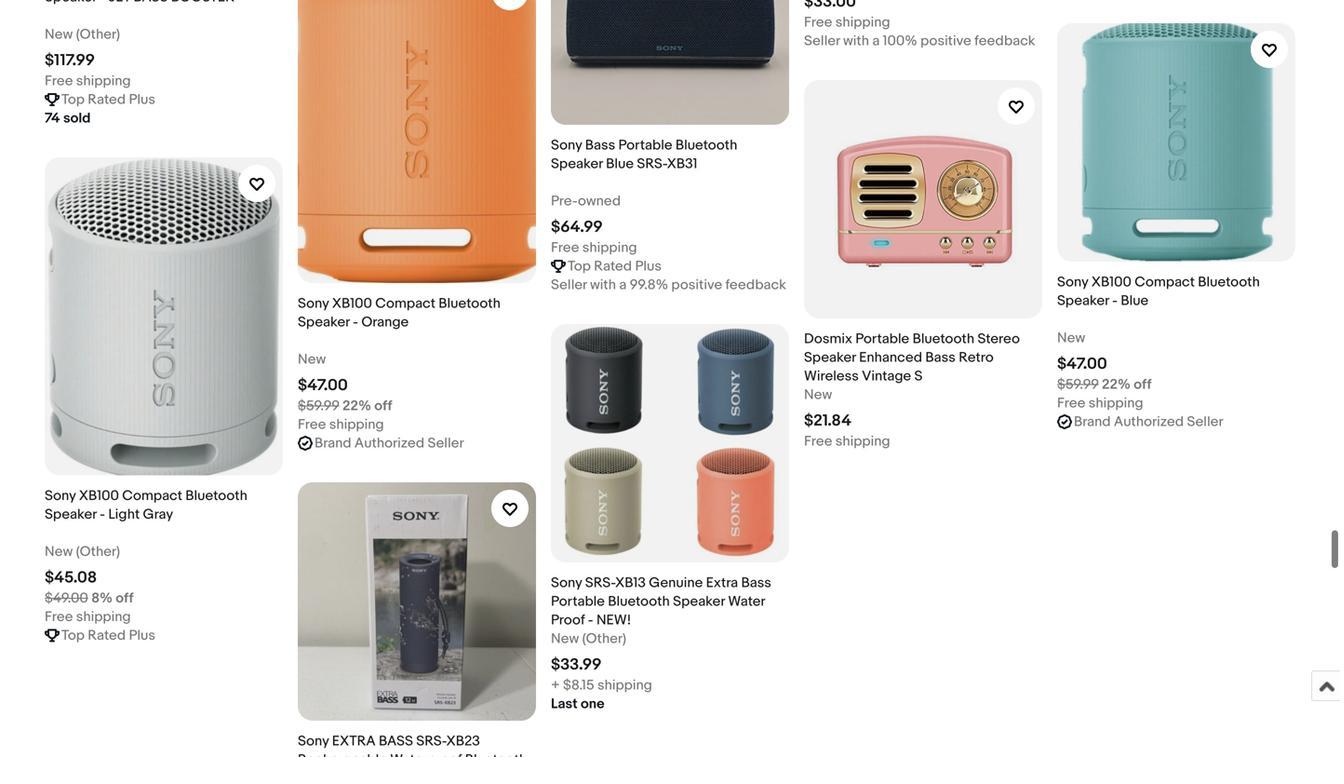Task type: locate. For each thing, give the bounding box(es) containing it.
$45.08
[[45, 568, 97, 588]]

shipping inside new (other) $117.99 free shipping
[[76, 72, 131, 89]]

shipping down $117.99
[[76, 72, 131, 89]]

$21.84
[[805, 411, 852, 431]]

compact inside sony xb100 compact bluetooth speaker - light gray
[[122, 487, 182, 504]]

brand authorized seller down previous price $59.99 22% off text box
[[1075, 414, 1224, 430]]

1 vertical spatial srs-
[[586, 575, 616, 591]]

1 vertical spatial brand
[[315, 435, 352, 452]]

1 horizontal spatial top rated plus text field
[[568, 257, 662, 275]]

new down proof
[[551, 631, 579, 647]]

seller
[[805, 32, 841, 49], [551, 276, 587, 293], [1188, 414, 1224, 430], [428, 435, 464, 452]]

1 horizontal spatial a
[[873, 32, 880, 49]]

new up previous price $59.99 22% off text box
[[1058, 330, 1086, 347]]

+ $8.15 shipping text field
[[551, 676, 653, 695]]

sony inside sony bass portable bluetooth speaker blue srs-xb31
[[551, 137, 582, 153]]

srs- inside 'sony srs-xb13 genuine extra bass portable bluetooth speaker water proof - new! new (other) $33.99 + $8.15 shipping last one'
[[586, 575, 616, 591]]

22%
[[1103, 376, 1131, 393], [343, 398, 371, 415]]

top up sold at the top left
[[61, 91, 85, 108]]

1 horizontal spatial srs-
[[586, 575, 616, 591]]

new for previous price $49.00 8% off text box
[[45, 543, 73, 560]]

1 vertical spatial free shipping text field
[[1058, 394, 1144, 413]]

1 vertical spatial xb100
[[332, 295, 372, 312]]

speaker down extra
[[673, 593, 725, 610]]

with inside text box
[[590, 276, 616, 293]]

genuine
[[649, 575, 703, 591]]

speaker up previous price $59.99 22% off text box
[[1058, 293, 1110, 309]]

light
[[108, 506, 140, 523]]

sony inside 'sony extra bass srs-xb23 rechargeable waterproof bluetoot'
[[298, 733, 329, 750]]

portable up proof
[[551, 593, 605, 610]]

new text field for sony xb100 compact bluetooth speaker - orange
[[298, 350, 326, 369]]

(other) down the new!
[[583, 631, 627, 647]]

portable up the enhanced
[[856, 331, 910, 347]]

top rated plus text field up 99.8%
[[568, 257, 662, 275]]

0 vertical spatial compact
[[1135, 274, 1196, 291]]

2 vertical spatial xb100
[[79, 487, 119, 504]]

new (other) text field for $45.08
[[45, 542, 120, 561]]

- up previous price $59.99 22% off text box
[[1113, 293, 1118, 309]]

top rated plus up sold at the top left
[[61, 91, 155, 108]]

0 horizontal spatial feedback
[[726, 276, 787, 293]]

1 horizontal spatial bass
[[742, 575, 772, 591]]

1 vertical spatial bass
[[926, 349, 956, 366]]

sony xb100 compact bluetooth speaker - orange
[[298, 295, 501, 331]]

0 vertical spatial srs-
[[637, 155, 667, 172]]

1 horizontal spatial positive
[[921, 32, 972, 49]]

portable up xb31
[[619, 137, 673, 153]]

with left 100%
[[844, 32, 870, 49]]

srs- inside 'sony extra bass srs-xb23 rechargeable waterproof bluetoot'
[[417, 733, 447, 750]]

1 vertical spatial plus
[[636, 258, 662, 275]]

xb100 inside the sony xb100 compact bluetooth speaker - blue
[[1092, 274, 1132, 291]]

-
[[1113, 293, 1118, 309], [353, 314, 359, 331], [100, 506, 105, 523], [588, 612, 594, 629]]

new (other) $45.08 $49.00 8% off free shipping
[[45, 543, 134, 625]]

bluetooth inside sony bass portable bluetooth speaker blue srs-xb31
[[676, 137, 738, 153]]

new (other) text field up $117.99
[[45, 25, 120, 44]]

2 horizontal spatial portable
[[856, 331, 910, 347]]

sony bass portable bluetooth speaker blue srs-xb31
[[551, 137, 738, 172]]

1 vertical spatial with
[[590, 276, 616, 293]]

$21.84 text field
[[805, 411, 852, 431]]

brand
[[1075, 414, 1111, 430], [315, 435, 352, 452]]

bass
[[379, 733, 413, 750]]

dosmix portable bluetooth stereo speaker enhanced bass retro wireless vintage s new $21.84 free shipping
[[805, 331, 1021, 450]]

0 vertical spatial blue
[[606, 155, 634, 172]]

0 vertical spatial brand authorized seller
[[1075, 414, 1224, 430]]

2 vertical spatial portable
[[551, 593, 605, 610]]

bluetooth inside sony xb100 compact bluetooth speaker - orange
[[439, 295, 501, 312]]

bass up water
[[742, 575, 772, 591]]

2 horizontal spatial srs-
[[637, 155, 667, 172]]

new (other) text field up $45.08 text box
[[45, 542, 120, 561]]

$47.00 text field for sony xb100 compact bluetooth speaker - orange
[[298, 376, 348, 395]]

seller inside free shipping seller with a 100% positive feedback
[[805, 32, 841, 49]]

2 vertical spatial top rated plus
[[61, 627, 155, 644]]

free inside pre-owned $64.99 free shipping
[[551, 239, 580, 256]]

1 horizontal spatial feedback
[[975, 32, 1036, 49]]

shipping up one
[[598, 677, 653, 694]]

bluetooth inside sony xb100 compact bluetooth speaker - light gray
[[186, 487, 248, 504]]

2 vertical spatial srs-
[[417, 733, 447, 750]]

2 horizontal spatial xb100
[[1092, 274, 1132, 291]]

rechargeable
[[298, 752, 387, 757]]

0 horizontal spatial portable
[[551, 593, 605, 610]]

brand authorized seller text field down previous price $59.99 22% off text field
[[315, 434, 464, 453]]

speaker
[[551, 155, 603, 172], [1058, 293, 1110, 309], [298, 314, 350, 331], [805, 349, 857, 366], [45, 506, 97, 523], [673, 593, 725, 610]]

rated for $64.99
[[594, 258, 632, 275]]

brand authorized seller down previous price $59.99 22% off text field
[[315, 435, 464, 452]]

1 vertical spatial positive
[[672, 276, 723, 293]]

sony srs-xb13 genuine extra bass portable bluetooth speaker water proof - new! new (other) $33.99 + $8.15 shipping last one
[[551, 575, 772, 713]]

plus
[[129, 91, 155, 108], [636, 258, 662, 275], [129, 627, 155, 644]]

new up previous price $59.99 22% off text field
[[298, 351, 326, 368]]

0 horizontal spatial xb100
[[79, 487, 119, 504]]

$33.99
[[551, 655, 602, 675]]

1 vertical spatial new (other) text field
[[45, 542, 120, 561]]

Seller with a 100% positive feedback text field
[[805, 32, 1036, 50]]

- inside 'sony srs-xb13 genuine extra bass portable bluetooth speaker water proof - new! new (other) $33.99 + $8.15 shipping last one'
[[588, 612, 594, 629]]

1 vertical spatial compact
[[375, 295, 436, 312]]

Free shipping text field
[[805, 13, 891, 32], [551, 238, 638, 257], [298, 415, 384, 434], [805, 432, 891, 451], [45, 608, 131, 626]]

2 vertical spatial rated
[[88, 627, 126, 644]]

0 vertical spatial $59.99
[[1058, 376, 1099, 393]]

0 horizontal spatial srs-
[[417, 733, 447, 750]]

1 horizontal spatial blue
[[1122, 293, 1149, 309]]

shipping inside pre-owned $64.99 free shipping
[[583, 239, 638, 256]]

speaker inside the dosmix portable bluetooth stereo speaker enhanced bass retro wireless vintage s new $21.84 free shipping
[[805, 349, 857, 366]]

New text field
[[1058, 329, 1086, 347], [298, 350, 326, 369]]

- right proof
[[588, 612, 594, 629]]

one
[[581, 696, 605, 713]]

1 vertical spatial off
[[375, 398, 392, 415]]

speaker up wireless
[[805, 349, 857, 366]]

plus for $64.99
[[636, 258, 662, 275]]

with
[[844, 32, 870, 49], [590, 276, 616, 293]]

2 vertical spatial plus
[[129, 627, 155, 644]]

0 vertical spatial bass
[[586, 137, 616, 153]]

enhanced
[[860, 349, 923, 366]]

shipping inside 'sony srs-xb13 genuine extra bass portable bluetooth speaker water proof - new! new (other) $33.99 + $8.15 shipping last one'
[[598, 677, 653, 694]]

brand authorized seller text field for blue
[[1075, 413, 1224, 431]]

100%
[[883, 32, 918, 49]]

1 vertical spatial 22%
[[343, 398, 371, 415]]

new inside new (other) $117.99 free shipping
[[45, 26, 73, 43]]

rated down 8%
[[88, 627, 126, 644]]

compact
[[1135, 274, 1196, 291], [375, 295, 436, 312], [122, 487, 182, 504]]

new (other) text field down proof
[[551, 630, 627, 648]]

$47.00
[[1058, 354, 1108, 374], [298, 376, 348, 395]]

$64.99
[[551, 217, 603, 237]]

blue inside the sony xb100 compact bluetooth speaker - blue
[[1122, 293, 1149, 309]]

0 vertical spatial brand authorized seller text field
[[1075, 413, 1224, 431]]

xb100
[[1092, 274, 1132, 291], [332, 295, 372, 312], [79, 487, 119, 504]]

new $47.00 $59.99 22% off free shipping for blue
[[1058, 330, 1152, 412]]

sony xb100 compact bluetooth speaker - blue
[[1058, 274, 1261, 309]]

brand for blue
[[1075, 414, 1111, 430]]

new text field up previous price $59.99 22% off text box
[[1058, 329, 1086, 347]]

1 vertical spatial (other)
[[76, 543, 120, 560]]

bluetooth inside the dosmix portable bluetooth stereo speaker enhanced bass retro wireless vintage s new $21.84 free shipping
[[913, 331, 975, 347]]

1 horizontal spatial free shipping text field
[[1058, 394, 1144, 413]]

free inside the dosmix portable bluetooth stereo speaker enhanced bass retro wireless vintage s new $21.84 free shipping
[[805, 433, 833, 450]]

0 vertical spatial positive
[[921, 32, 972, 49]]

top inside text box
[[61, 627, 85, 644]]

new $47.00 $59.99 22% off free shipping
[[1058, 330, 1152, 412], [298, 351, 392, 433]]

$49.00
[[45, 590, 88, 607]]

new (other) $117.99 free shipping
[[45, 26, 131, 89]]

free
[[805, 14, 833, 31], [45, 72, 73, 89], [551, 239, 580, 256], [1058, 395, 1086, 412], [298, 416, 326, 433], [805, 433, 833, 450], [45, 609, 73, 625]]

$47.00 for sony xb100 compact bluetooth speaker - blue
[[1058, 354, 1108, 374]]

2 vertical spatial off
[[116, 590, 134, 607]]

- for light
[[100, 506, 105, 523]]

authorized down previous price $59.99 22% off text field
[[355, 435, 425, 452]]

new up $117.99 text field
[[45, 26, 73, 43]]

plus down previous price $49.00 8% off text box
[[129, 627, 155, 644]]

1 horizontal spatial $47.00 text field
[[1058, 354, 1108, 374]]

rated up 99.8%
[[594, 258, 632, 275]]

feedback
[[975, 32, 1036, 49], [726, 276, 787, 293]]

1 horizontal spatial 22%
[[1103, 376, 1131, 393]]

$47.00 up previous price $59.99 22% off text box
[[1058, 354, 1108, 374]]

0 vertical spatial (other)
[[76, 26, 120, 43]]

off inside new (other) $45.08 $49.00 8% off free shipping
[[116, 590, 134, 607]]

1 vertical spatial authorized
[[355, 435, 425, 452]]

sony for sony bass portable bluetooth speaker blue srs-xb31
[[551, 137, 582, 153]]

0 vertical spatial plus
[[129, 91, 155, 108]]

Top Rated Plus text field
[[61, 90, 155, 109], [568, 257, 662, 275]]

shipping down previous price $59.99 22% off text field
[[329, 416, 384, 433]]

top
[[61, 91, 85, 108], [568, 258, 591, 275], [61, 627, 85, 644]]

0 horizontal spatial off
[[116, 590, 134, 607]]

xb100 for orange
[[332, 295, 372, 312]]

bass up owned
[[586, 137, 616, 153]]

top rated plus up 99.8%
[[568, 258, 662, 275]]

last
[[551, 696, 578, 713]]

Pre-owned text field
[[551, 192, 621, 210]]

top rated plus
[[61, 91, 155, 108], [568, 258, 662, 275], [61, 627, 155, 644]]

1 vertical spatial blue
[[1122, 293, 1149, 309]]

a left 100%
[[873, 32, 880, 49]]

bluetooth
[[676, 137, 738, 153], [1199, 274, 1261, 291], [439, 295, 501, 312], [913, 331, 975, 347], [186, 487, 248, 504], [608, 593, 670, 610]]

(other) inside new (other) $117.99 free shipping
[[76, 26, 120, 43]]

bluetooth for sony xb100 compact bluetooth speaker - blue
[[1199, 274, 1261, 291]]

top for $64.99
[[568, 258, 591, 275]]

off for orange
[[375, 398, 392, 415]]

0 horizontal spatial bass
[[586, 137, 616, 153]]

previous price $49.00 8% off text field
[[45, 589, 134, 608]]

shipping down 8%
[[76, 609, 131, 625]]

sony
[[551, 137, 582, 153], [1058, 274, 1089, 291], [298, 295, 329, 312], [45, 487, 76, 504], [551, 575, 582, 591], [298, 733, 329, 750]]

0 vertical spatial brand
[[1075, 414, 1111, 430]]

1 vertical spatial $59.99
[[298, 398, 340, 415]]

off
[[1134, 376, 1152, 393], [375, 398, 392, 415], [116, 590, 134, 607]]

a
[[873, 32, 880, 49], [620, 276, 627, 293]]

74 sold text field
[[45, 109, 91, 127]]

top rated plus for $64.99
[[568, 258, 662, 275]]

rated up sold at the top left
[[88, 91, 126, 108]]

free inside free shipping seller with a 100% positive feedback
[[805, 14, 833, 31]]

sony inside sony xb100 compact bluetooth speaker - orange
[[298, 295, 329, 312]]

new
[[45, 26, 73, 43], [1058, 330, 1086, 347], [298, 351, 326, 368], [805, 387, 833, 403], [45, 543, 73, 560], [551, 631, 579, 647]]

sony inside sony xb100 compact bluetooth speaker - light gray
[[45, 487, 76, 504]]

2 vertical spatial bass
[[742, 575, 772, 591]]

portable inside the dosmix portable bluetooth stereo speaker enhanced bass retro wireless vintage s new $21.84 free shipping
[[856, 331, 910, 347]]

1 horizontal spatial authorized
[[1115, 414, 1185, 430]]

0 horizontal spatial new $47.00 $59.99 22% off free shipping
[[298, 351, 392, 433]]

brand down previous price $59.99 22% off text field
[[315, 435, 352, 452]]

2 horizontal spatial bass
[[926, 349, 956, 366]]

$47.00 text field for sony xb100 compact bluetooth speaker - blue
[[1058, 354, 1108, 374]]

bluetooth for sony xb100 compact bluetooth speaker - orange
[[439, 295, 501, 312]]

portable
[[619, 137, 673, 153], [856, 331, 910, 347], [551, 593, 605, 610]]

$47.00 up previous price $59.99 22% off text field
[[298, 376, 348, 395]]

1 vertical spatial top rated plus
[[568, 258, 662, 275]]

0 horizontal spatial positive
[[672, 276, 723, 293]]

$47.00 text field up previous price $59.99 22% off text field
[[298, 376, 348, 395]]

brand down previous price $59.99 22% off text box
[[1075, 414, 1111, 430]]

compact for orange
[[375, 295, 436, 312]]

gray
[[143, 506, 173, 523]]

bass
[[586, 137, 616, 153], [926, 349, 956, 366], [742, 575, 772, 591]]

top down $49.00
[[61, 627, 85, 644]]

sony inside the sony xb100 compact bluetooth speaker - blue
[[1058, 274, 1089, 291]]

shipping inside new (other) $45.08 $49.00 8% off free shipping
[[76, 609, 131, 625]]

0 vertical spatial top rated plus
[[61, 91, 155, 108]]

0 vertical spatial off
[[1134, 376, 1152, 393]]

0 vertical spatial top
[[61, 91, 85, 108]]

new (other) text field for $117.99
[[45, 25, 120, 44]]

rated inside text box
[[88, 627, 126, 644]]

1 vertical spatial brand authorized seller
[[315, 435, 464, 452]]

0 horizontal spatial with
[[590, 276, 616, 293]]

new text field for sony xb100 compact bluetooth speaker - blue
[[1058, 329, 1086, 347]]

Free shipping text field
[[45, 72, 131, 90], [1058, 394, 1144, 413]]

compact inside the sony xb100 compact bluetooth speaker - blue
[[1135, 274, 1196, 291]]

0 vertical spatial new (other) text field
[[45, 25, 120, 44]]

brand authorized seller
[[1075, 414, 1224, 430], [315, 435, 464, 452]]

1 horizontal spatial new $47.00 $59.99 22% off free shipping
[[1058, 330, 1152, 412]]

- inside sony xb100 compact bluetooth speaker - orange
[[353, 314, 359, 331]]

authorized for orange
[[355, 435, 425, 452]]

new!
[[597, 612, 632, 629]]

new down wireless
[[805, 387, 833, 403]]

1 horizontal spatial brand authorized seller
[[1075, 414, 1224, 430]]

extra
[[706, 575, 739, 591]]

speaker up the pre-owned text field
[[551, 155, 603, 172]]

(other) up $117.99
[[76, 26, 120, 43]]

0 vertical spatial rated
[[88, 91, 126, 108]]

positive right 99.8%
[[672, 276, 723, 293]]

74
[[45, 110, 60, 126]]

blue inside sony bass portable bluetooth speaker blue srs-xb31
[[606, 155, 634, 172]]

0 vertical spatial $47.00
[[1058, 354, 1108, 374]]

positive
[[921, 32, 972, 49], [672, 276, 723, 293]]

(other)
[[76, 26, 120, 43], [76, 543, 120, 560], [583, 631, 627, 647]]

2 vertical spatial (other)
[[583, 631, 627, 647]]

1 horizontal spatial with
[[844, 32, 870, 49]]

1 horizontal spatial new text field
[[1058, 329, 1086, 347]]

top down $64.99
[[568, 258, 591, 275]]

bluetooth inside the sony xb100 compact bluetooth speaker - blue
[[1199, 274, 1261, 291]]

1 horizontal spatial brand
[[1075, 414, 1111, 430]]

speaker left orange
[[298, 314, 350, 331]]

0 horizontal spatial brand authorized seller
[[315, 435, 464, 452]]

0 vertical spatial a
[[873, 32, 880, 49]]

2 horizontal spatial compact
[[1135, 274, 1196, 291]]

srs- up pre-owned $64.99 free shipping
[[637, 155, 667, 172]]

0 vertical spatial new text field
[[1058, 329, 1086, 347]]

None text field
[[805, 0, 857, 11]]

off for blue
[[1134, 376, 1152, 393]]

positive right 100%
[[921, 32, 972, 49]]

speaker inside the sony xb100 compact bluetooth speaker - blue
[[1058, 293, 1110, 309]]

srs-
[[637, 155, 667, 172], [586, 575, 616, 591], [417, 733, 447, 750]]

0 horizontal spatial blue
[[606, 155, 634, 172]]

1 horizontal spatial compact
[[375, 295, 436, 312]]

New (Other) text field
[[45, 25, 120, 44], [45, 542, 120, 561], [551, 630, 627, 648]]

speaker inside sony xb100 compact bluetooth speaker - light gray
[[45, 506, 97, 523]]

xb100 inside sony xb100 compact bluetooth speaker - light gray
[[79, 487, 119, 504]]

+
[[551, 677, 560, 694]]

brand authorized seller text field down previous price $59.99 22% off text box
[[1075, 413, 1224, 431]]

0 horizontal spatial free shipping text field
[[45, 72, 131, 90]]

0 vertical spatial $47.00 text field
[[1058, 354, 1108, 374]]

0 horizontal spatial $59.99
[[298, 398, 340, 415]]

(other) inside new (other) $45.08 $49.00 8% off free shipping
[[76, 543, 120, 560]]

top rated plus down 8%
[[61, 627, 155, 644]]

0 horizontal spatial brand authorized seller text field
[[315, 434, 464, 453]]

$8.15
[[563, 677, 595, 694]]

new for previous price $59.99 22% off text box
[[1058, 330, 1086, 347]]

0 vertical spatial authorized
[[1115, 414, 1185, 430]]

$117.99
[[45, 51, 95, 70]]

bass inside the dosmix portable bluetooth stereo speaker enhanced bass retro wireless vintage s new $21.84 free shipping
[[926, 349, 956, 366]]

new text field up previous price $59.99 22% off text field
[[298, 350, 326, 369]]

22% for blue
[[1103, 376, 1131, 393]]

- inside sony xb100 compact bluetooth speaker - light gray
[[100, 506, 105, 523]]

seller with a 99.8% positive feedback
[[551, 276, 787, 293]]

Brand Authorized Seller text field
[[1075, 413, 1224, 431], [315, 434, 464, 453]]

- left light
[[100, 506, 105, 523]]

portable inside 'sony srs-xb13 genuine extra bass portable bluetooth speaker water proof - new! new (other) $33.99 + $8.15 shipping last one'
[[551, 593, 605, 610]]

1 vertical spatial top
[[568, 258, 591, 275]]

speaker inside sony xb100 compact bluetooth speaker - orange
[[298, 314, 350, 331]]

rated for $117.99
[[88, 91, 126, 108]]

proof
[[551, 612, 585, 629]]

$59.99
[[1058, 376, 1099, 393], [298, 398, 340, 415]]

2 vertical spatial new (other) text field
[[551, 630, 627, 648]]

(other) up the "$45.08"
[[76, 543, 120, 560]]

blue
[[606, 155, 634, 172], [1122, 293, 1149, 309]]

blue up previous price $59.99 22% off text box
[[1122, 293, 1149, 309]]

1 horizontal spatial xb100
[[332, 295, 372, 312]]

- inside the sony xb100 compact bluetooth speaker - blue
[[1113, 293, 1118, 309]]

compact inside sony xb100 compact bluetooth speaker - orange
[[375, 295, 436, 312]]

shipping
[[836, 14, 891, 31], [76, 72, 131, 89], [583, 239, 638, 256], [1089, 395, 1144, 412], [329, 416, 384, 433], [836, 433, 891, 450], [76, 609, 131, 625], [598, 677, 653, 694]]

$47.00 text field
[[1058, 354, 1108, 374], [298, 376, 348, 395]]

0 vertical spatial with
[[844, 32, 870, 49]]

sony extra bass srs-xb23 rechargeable waterproof bluetoot link
[[298, 483, 536, 757]]

with inside free shipping seller with a 100% positive feedback
[[844, 32, 870, 49]]

blue up owned
[[606, 155, 634, 172]]

bass left retro
[[926, 349, 956, 366]]

- left orange
[[353, 314, 359, 331]]

with left 99.8%
[[590, 276, 616, 293]]

vintage
[[862, 368, 912, 385]]

srs- up the new!
[[586, 575, 616, 591]]

rated
[[88, 91, 126, 108], [594, 258, 632, 275], [88, 627, 126, 644]]

shipping down $64.99 text field
[[583, 239, 638, 256]]

1 horizontal spatial $47.00
[[1058, 354, 1108, 374]]

1 vertical spatial rated
[[594, 258, 632, 275]]

sony for sony xb100 compact bluetooth speaker - orange
[[298, 295, 329, 312]]

new inside new (other) $45.08 $49.00 8% off free shipping
[[45, 543, 73, 560]]

0 horizontal spatial a
[[620, 276, 627, 293]]

0 vertical spatial xb100
[[1092, 274, 1132, 291]]

shipping up 100%
[[836, 14, 891, 31]]

speaker inside sony bass portable bluetooth speaker blue srs-xb31
[[551, 155, 603, 172]]

brand authorized seller for orange
[[315, 435, 464, 452]]

1 vertical spatial top rated plus text field
[[568, 257, 662, 275]]

brand authorized seller text field for orange
[[315, 434, 464, 453]]

plus down new (other) $117.99 free shipping on the left top of page
[[129, 91, 155, 108]]

srs- up waterproof
[[417, 733, 447, 750]]

plus up 99.8%
[[636, 258, 662, 275]]

new inside the dosmix portable bluetooth stereo speaker enhanced bass retro wireless vintage s new $21.84 free shipping
[[805, 387, 833, 403]]

authorized down previous price $59.99 22% off text box
[[1115, 414, 1185, 430]]

0 vertical spatial top rated plus text field
[[61, 90, 155, 109]]

new up the "$45.08"
[[45, 543, 73, 560]]

0 horizontal spatial compact
[[122, 487, 182, 504]]

authorized
[[1115, 414, 1185, 430], [355, 435, 425, 452]]

xb13
[[616, 575, 646, 591]]

New text field
[[805, 386, 833, 404]]

speaker left light
[[45, 506, 97, 523]]

top for $117.99
[[61, 91, 85, 108]]

1 horizontal spatial $59.99
[[1058, 376, 1099, 393]]

1 vertical spatial new text field
[[298, 350, 326, 369]]

0 horizontal spatial $47.00
[[298, 376, 348, 395]]

1 vertical spatial a
[[620, 276, 627, 293]]

a left 99.8%
[[620, 276, 627, 293]]

0 horizontal spatial authorized
[[355, 435, 425, 452]]

top rated plus text field up sold at the top left
[[61, 90, 155, 109]]

shipping down the $21.84 'text field'
[[836, 433, 891, 450]]

xb100 inside sony xb100 compact bluetooth speaker - orange
[[332, 295, 372, 312]]

sony inside 'sony srs-xb13 genuine extra bass portable bluetooth speaker water proof - new! new (other) $33.99 + $8.15 shipping last one'
[[551, 575, 582, 591]]

$47.00 text field up previous price $59.99 22% off text box
[[1058, 354, 1108, 374]]

new for top free shipping text field
[[45, 26, 73, 43]]



Task type: describe. For each thing, give the bounding box(es) containing it.
brand authorized seller for blue
[[1075, 414, 1224, 430]]

(other) inside 'sony srs-xb13 genuine extra bass portable bluetooth speaker water proof - new! new (other) $33.99 + $8.15 shipping last one'
[[583, 631, 627, 647]]

sony extra bass srs-xb23 rechargeable waterproof bluetoot
[[298, 733, 527, 757]]

authorized for blue
[[1115, 414, 1185, 430]]

74 sold
[[45, 110, 91, 126]]

speaker for sony bass portable bluetooth speaker blue srs-xb31
[[551, 155, 603, 172]]

new $47.00 $59.99 22% off free shipping for orange
[[298, 351, 392, 433]]

portable inside sony bass portable bluetooth speaker blue srs-xb31
[[619, 137, 673, 153]]

plus inside text box
[[129, 627, 155, 644]]

speaker for sony xb100 compact bluetooth speaker - light gray
[[45, 506, 97, 523]]

$45.08 text field
[[45, 568, 97, 588]]

a inside text box
[[620, 276, 627, 293]]

compact for light
[[122, 487, 182, 504]]

shipping inside free shipping seller with a 100% positive feedback
[[836, 14, 891, 31]]

sony xb100 compact bluetooth speaker - light gray
[[45, 487, 248, 523]]

$117.99 text field
[[45, 51, 95, 70]]

Last one text field
[[551, 695, 605, 713]]

(other) for $117.99
[[76, 26, 120, 43]]

$64.99 text field
[[551, 217, 603, 237]]

feedback inside free shipping seller with a 100% positive feedback
[[975, 32, 1036, 49]]

speaker for dosmix portable bluetooth stereo speaker enhanced bass retro wireless vintage s new $21.84 free shipping
[[805, 349, 857, 366]]

brand for orange
[[315, 435, 352, 452]]

compact for blue
[[1135, 274, 1196, 291]]

0 vertical spatial free shipping text field
[[45, 72, 131, 90]]

$33.99 text field
[[551, 655, 602, 675]]

- for blue
[[1113, 293, 1118, 309]]

(other) for $45.08
[[76, 543, 120, 560]]

xb100 for blue
[[1092, 274, 1132, 291]]

sony for sony extra bass srs-xb23 rechargeable waterproof bluetoot
[[298, 733, 329, 750]]

speaker for sony xb100 compact bluetooth speaker - blue
[[1058, 293, 1110, 309]]

previous price $59.99 22% off text field
[[1058, 375, 1152, 394]]

seller inside text box
[[551, 276, 587, 293]]

orange
[[362, 314, 409, 331]]

free inside new (other) $117.99 free shipping
[[45, 72, 73, 89]]

$59.99 for sony xb100 compact bluetooth speaker - blue
[[1058, 376, 1099, 393]]

bluetooth for sony bass portable bluetooth speaker blue srs-xb31
[[676, 137, 738, 153]]

sony for sony xb100 compact bluetooth speaker - blue
[[1058, 274, 1089, 291]]

owned
[[578, 193, 621, 209]]

sony for sony xb100 compact bluetooth speaker - light gray
[[45, 487, 76, 504]]

$47.00 for sony xb100 compact bluetooth speaker - orange
[[298, 376, 348, 395]]

top rated plus for $117.99
[[61, 91, 155, 108]]

8%
[[91, 590, 113, 607]]

22% for orange
[[343, 398, 371, 415]]

top rated plus text field for $117.99
[[61, 90, 155, 109]]

bluetooth for sony xb100 compact bluetooth speaker - light gray
[[186, 487, 248, 504]]

bluetooth inside 'sony srs-xb13 genuine extra bass portable bluetooth speaker water proof - new! new (other) $33.99 + $8.15 shipping last one'
[[608, 593, 670, 610]]

99.8%
[[630, 276, 669, 293]]

wireless
[[805, 368, 859, 385]]

positive inside free shipping seller with a 100% positive feedback
[[921, 32, 972, 49]]

shipping down previous price $59.99 22% off text box
[[1089, 395, 1144, 412]]

shipping inside the dosmix portable bluetooth stereo speaker enhanced bass retro wireless vintage s new $21.84 free shipping
[[836, 433, 891, 450]]

extra
[[332, 733, 376, 750]]

xb23
[[447, 733, 480, 750]]

srs- inside sony bass portable bluetooth speaker blue srs-xb31
[[637, 155, 667, 172]]

$59.99 for sony xb100 compact bluetooth speaker - orange
[[298, 398, 340, 415]]

bass inside sony bass portable bluetooth speaker blue srs-xb31
[[586, 137, 616, 153]]

stereo
[[978, 331, 1021, 347]]

bass inside 'sony srs-xb13 genuine extra bass portable bluetooth speaker water proof - new! new (other) $33.99 + $8.15 shipping last one'
[[742, 575, 772, 591]]

xb100 for light
[[79, 487, 119, 504]]

pre-
[[551, 193, 578, 209]]

waterproof
[[390, 752, 462, 757]]

speaker for sony xb100 compact bluetooth speaker - orange
[[298, 314, 350, 331]]

sold
[[63, 110, 91, 126]]

positive inside text box
[[672, 276, 723, 293]]

speaker inside 'sony srs-xb13 genuine extra bass portable bluetooth speaker water proof - new! new (other) $33.99 + $8.15 shipping last one'
[[673, 593, 725, 610]]

xb31
[[667, 155, 698, 172]]

Top Rated Plus text field
[[61, 626, 155, 645]]

pre-owned $64.99 free shipping
[[551, 193, 638, 256]]

new inside 'sony srs-xb13 genuine extra bass portable bluetooth speaker water proof - new! new (other) $33.99 + $8.15 shipping last one'
[[551, 631, 579, 647]]

new for previous price $59.99 22% off text field
[[298, 351, 326, 368]]

dosmix
[[805, 331, 853, 347]]

free inside new (other) $45.08 $49.00 8% off free shipping
[[45, 609, 73, 625]]

water
[[729, 593, 765, 610]]

top rated plus text field for $64.99
[[568, 257, 662, 275]]

retro
[[959, 349, 994, 366]]

previous price $59.99 22% off text field
[[298, 397, 392, 415]]

s
[[915, 368, 923, 385]]

- for orange
[[353, 314, 359, 331]]

a inside free shipping seller with a 100% positive feedback
[[873, 32, 880, 49]]

Seller with a 99.8% positive feedback text field
[[551, 275, 787, 294]]

feedback inside text box
[[726, 276, 787, 293]]

plus for $117.99
[[129, 91, 155, 108]]

free shipping seller with a 100% positive feedback
[[805, 14, 1036, 49]]



Task type: vqa. For each thing, say whether or not it's contained in the screenshot.
Popular
no



